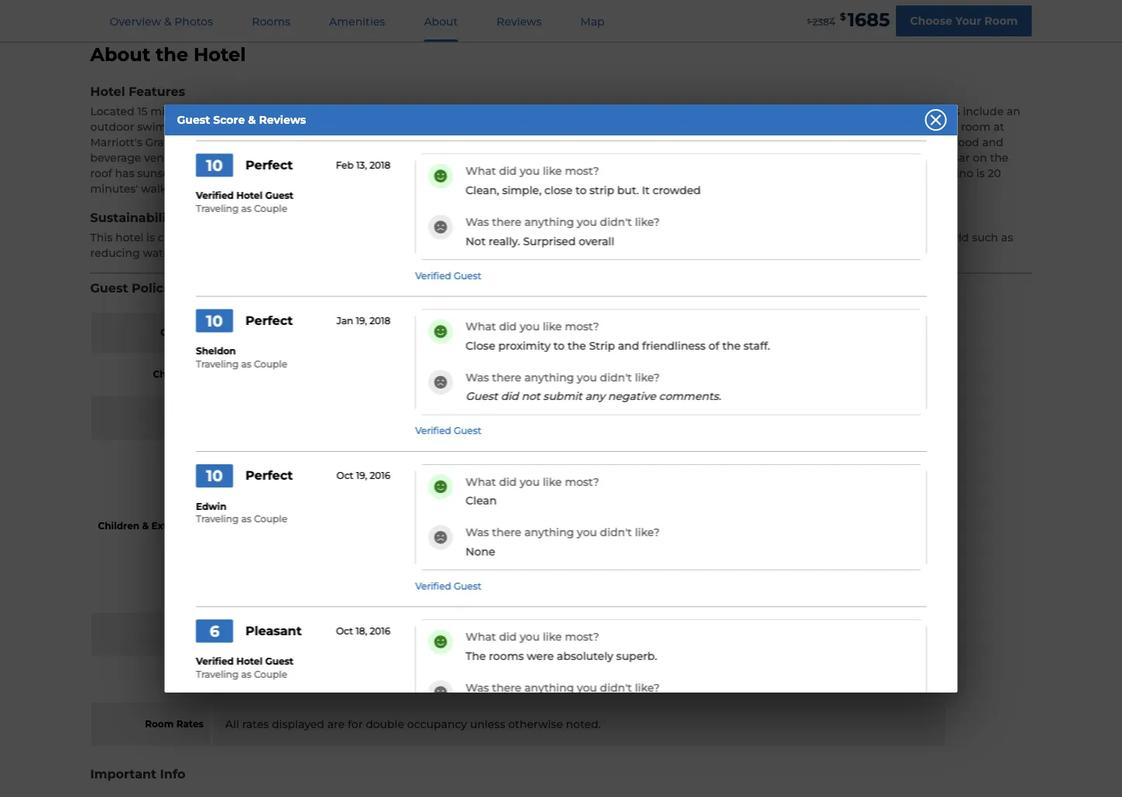 Task type: describe. For each thing, give the bounding box(es) containing it.
staff.
[[743, 339, 770, 352]]

features
[[129, 84, 185, 99]]

available inside 'wifi is available in all areas and is free of charge.' row
[[265, 412, 313, 425]]

guest left score
[[177, 113, 210, 127]]

to up area
[[385, 121, 396, 134]]

strip
[[589, 184, 614, 197]]

guest down sourced
[[454, 270, 481, 281]]

2384
[[813, 16, 836, 27]]

a inside this hotel is committed to sustainability and participates in booking.com's travel sustainable program. this means they make steps to a more sustainable world such as reducing water waste, reducing emissions, and providing locally sourced food.
[[830, 231, 837, 244]]

is left "20" on the top
[[977, 167, 985, 180]]

verified guest for none
[[415, 581, 481, 592]]

is right 'areas'
[[401, 412, 409, 425]]

oct for 10
[[336, 471, 353, 482]]

2 horizontal spatial the
[[853, 167, 873, 180]]

starbucks
[[484, 152, 539, 165]]

offered
[[342, 121, 382, 134]]

3 10 from the top
[[206, 467, 222, 486]]

2 vertical spatial not
[[273, 673, 292, 686]]

most? for the
[[565, 320, 599, 333]]

guest down 'strip.'
[[265, 190, 293, 202]]

was for was there anything you didn't like? not really.  surprised overall
[[465, 216, 489, 229]]

2 vertical spatial marriott's
[[199, 182, 251, 196]]

did for was there anything you didn't like? none
[[499, 475, 517, 489]]

check-in
[[160, 327, 204, 339]]

reviews inside button
[[497, 15, 542, 28]]

of down refrigerator
[[763, 136, 774, 149]]

food.
[[492, 246, 520, 259]]

program.
[[604, 231, 655, 244]]

to right steps
[[816, 231, 828, 244]]

a right tv,
[[599, 121, 605, 134]]

1 vertical spatial offers
[[822, 152, 853, 165]]

and right area
[[412, 136, 433, 149]]

all inside 'wifi is available in all areas and is free of charge.' row
[[329, 412, 342, 425]]

as down 'strip.'
[[241, 203, 251, 215]]

1 vertical spatial chateau.
[[801, 167, 850, 180]]

"grab
[[347, 152, 378, 165]]

2016 for 6
[[369, 626, 390, 637]]

anything for guest
[[524, 371, 574, 384]]

pets are not allowed.
[[225, 673, 340, 686]]

and down participates
[[328, 246, 349, 259]]

about for about the hotel
[[90, 43, 150, 66]]

is right (reservation in the left of the page
[[510, 628, 518, 641]]

you inside the what did you like most? the rooms were absolutely superb.
[[520, 631, 540, 644]]

rock
[[906, 167, 934, 180]]

otherwise
[[508, 718, 563, 731]]

a up feb
[[332, 136, 339, 149]]

rooms inside the what did you like most? the rooms were absolutely superb.
[[489, 650, 524, 663]]

hotel down 'strip.'
[[236, 190, 262, 202]]

1 horizontal spatial has
[[892, 136, 911, 149]]

oct for 6
[[336, 626, 353, 637]]

children of all ages are allowed. row
[[92, 442, 947, 612]]

am
[[320, 368, 339, 381]]

are up rates
[[252, 673, 270, 686]]

children for children 11 and under stay for free when using an existing bed.
[[244, 528, 284, 539]]

2018 for what did you like most? close proximity to the strip and friendliness of the staff.
[[369, 315, 390, 326]]

guest down charge. on the left bottom of page
[[454, 426, 481, 437]]

needed).
[[543, 628, 591, 641]]

children 11 and under stay for free when using an existing bed.
[[244, 528, 538, 539]]

for inside children of all ages are allowed. row
[[369, 528, 382, 539]]

verified hotel guest traveling as couple for 6
[[196, 656, 293, 681]]

air-
[[627, 105, 645, 118]]

rooms button
[[233, 1, 309, 42]]

free inside children of all ages are allowed. row
[[385, 528, 403, 539]]

to left 13,
[[342, 167, 353, 180]]

stay
[[348, 528, 367, 539]]

of left 'strip.'
[[211, 167, 221, 180]]

flat-
[[518, 121, 540, 134]]

4 traveling from the top
[[196, 669, 238, 681]]

0 horizontal spatial views
[[177, 167, 208, 180]]

was for was there anything you didn't like? none
[[465, 526, 489, 539]]

edwin
[[196, 501, 226, 512]]

sandwiches,
[[414, 152, 481, 165]]

0 vertical spatial with
[[753, 105, 777, 118]]

the left the staff.
[[722, 339, 741, 352]]

a left pool
[[670, 152, 677, 165]]

is down vegas
[[331, 121, 340, 134]]

was there anything you didn't like? none
[[465, 526, 660, 559]]

verified for what did you like most? clean, simple, close to strip but. it crowded
[[415, 270, 451, 281]]

2018 for what did you like most? clean, simple, close to strip but. it crowded
[[369, 160, 390, 171]]

0 vertical spatial views
[[730, 136, 760, 149]]

all rates displayed are for double occupancy unless otherwise noted. row
[[92, 703, 947, 746]]

diva
[[794, 152, 819, 165]]

in inside this hotel is committed to sustainability and participates in booking.com's travel sustainable program. this means they make steps to a more sustainable world such as reducing water waste, reducing emissions, and providing locally sourced food.
[[405, 231, 415, 244]]

noted.
[[566, 718, 601, 731]]

an inside children of all ages are allowed. row
[[463, 528, 475, 539]]

devices.
[[866, 105, 909, 118]]

2 vertical spatial grand
[[254, 182, 288, 196]]

as left well
[[616, 152, 627, 165]]

children for children of all ages are allowed.
[[225, 478, 272, 491]]

& inside children of all ages are allowed. row
[[142, 521, 149, 532]]

each
[[885, 121, 911, 134]]

did for was there anything you didn't like? guest did not submit any negative comments.
[[499, 320, 517, 333]]

water
[[143, 246, 174, 259]]

perfect for proximity
[[245, 313, 293, 328]]

for inside row
[[348, 718, 363, 731]]

map button
[[562, 1, 624, 42]]

rooms down valet
[[250, 136, 285, 149]]

well
[[630, 152, 653, 165]]

there for none
[[492, 526, 521, 539]]

0 horizontal spatial include
[[288, 136, 329, 149]]

site inside row
[[419, 628, 438, 641]]

a
[[507, 121, 515, 134]]

what for what did you like most? close proximity to the strip and friendliness of the staff.
[[465, 320, 496, 333]]

as up rates
[[241, 669, 251, 681]]

1 vertical spatial from
[[186, 152, 213, 165]]

you inside what did you like most? close proximity to the strip and friendliness of the staff.
[[520, 320, 540, 333]]

rooms up mini-
[[715, 105, 750, 118]]

to right committed
[[222, 231, 234, 244]]

this
[[369, 105, 390, 118]]

any
[[585, 390, 605, 403]]

a down pool.
[[216, 152, 222, 165]]

the up valet
[[259, 105, 278, 118]]

verified up committed
[[196, 190, 233, 202]]

like for the
[[543, 631, 562, 644]]

1 horizontal spatial extra
[[225, 507, 250, 519]]

and inside row
[[377, 412, 398, 425]]

feb 13, 2018
[[336, 160, 390, 171]]

and down conditioned on the right top of the page
[[671, 121, 692, 134]]

your
[[956, 14, 982, 27]]

0 horizontal spatial guests
[[399, 121, 436, 134]]

guest inside was there anything you didn't like? guest did not submit any negative comments.
[[465, 390, 498, 403]]

hotel inside "hotel features located 15 minutes' walk from the las vegas strip, this non-gaming and nonsmoking hotel offers air-conditioned rooms with free wifi for all devices. facilities include an outdoor swimming pool. free valet parking is offered to guests of the hotel. a flat-screen tv, a microwave and a mini-refrigerator are standard in each modern room at marriott's grand chateau. all rooms include a seating area and are brightly decorated. select rooms have panoramic views of the strip. the resort has several food and beverage venues from a marketplace with hot "grab & go" sandwiches, starbucks coffee drinks as well as a pool bar and grill. la diva offers food and the sky bar on the roof has sunset views of the strip. free access to the on-site fitness center and hot tub is provided to all guests of marriott's grand chateau. the hard rock casino is 20 minutes' walk from marriott's grand chateau."
[[562, 105, 590, 118]]

tab list containing overview & photos
[[90, 0, 624, 42]]

0 vertical spatial grand
[[145, 136, 179, 149]]

rooms down microwave
[[600, 136, 635, 149]]

2 vertical spatial from
[[170, 182, 196, 196]]

0 horizontal spatial $
[[807, 17, 811, 25]]

in inside after 4:00 pm row
[[194, 327, 204, 339]]

is right the tub
[[564, 167, 572, 180]]

guest left policies
[[90, 281, 128, 296]]

13,
[[356, 160, 367, 171]]

for inside "hotel features located 15 minutes' walk from the las vegas strip, this non-gaming and nonsmoking hotel offers air-conditioned rooms with free wifi for all devices. facilities include an outdoor swimming pool. free valet parking is offered to guests of the hotel. a flat-screen tv, a microwave and a mini-refrigerator are standard in each modern room at marriott's grand chateau. all rooms include a seating area and are brightly decorated. select rooms have panoramic views of the strip. the resort has several food and beverage venues from a marketplace with hot "grab & go" sandwiches, starbucks coffee drinks as well as a pool bar and grill. la diva offers food and the sky bar on the roof has sunset views of the strip. free access to the on-site fitness center and hot tub is provided to all guests of marriott's grand chateau. the hard rock casino is 20 minutes' walk from marriott's grand chateau."
[[832, 105, 847, 118]]

all down well
[[641, 167, 654, 180]]

did for was there anything you didn't like? not really.  surprised overall
[[499, 165, 517, 178]]

wifi is available in all areas and is free of charge.
[[225, 412, 491, 425]]

and up hotel.
[[465, 105, 486, 118]]

and right bar
[[728, 152, 749, 165]]

choose
[[910, 14, 953, 27]]

didn't for was there anything you didn't like? none
[[600, 526, 632, 539]]

wifi is available in all areas and is free of charge. row
[[92, 397, 947, 440]]

and inside children of all ages are allowed. row
[[296, 528, 314, 539]]

guest up "pets are not allowed."
[[265, 656, 293, 668]]

like for clean
[[543, 475, 562, 489]]

verified down 6
[[196, 656, 233, 668]]

existing
[[478, 528, 515, 539]]

pets are not allowed. row
[[92, 658, 947, 701]]

beverage
[[90, 152, 141, 165]]

screen
[[540, 121, 577, 134]]

& inside button
[[164, 15, 172, 28]]

free inside row
[[412, 412, 434, 425]]

all inside "hotel features located 15 minutes' walk from the las vegas strip, this non-gaming and nonsmoking hotel offers air-conditioned rooms with free wifi for all devices. facilities include an outdoor swimming pool. free valet parking is offered to guests of the hotel. a flat-screen tv, a microwave and a mini-refrigerator are standard in each modern room at marriott's grand chateau. all rooms include a seating area and are brightly decorated. select rooms have panoramic views of the strip. the resort has several food and beverage venues from a marketplace with hot "grab & go" sandwiches, starbucks coffee drinks as well as a pool bar and grill. la diva offers food and the sky bar on the roof has sunset views of the strip. free access to the on-site fitness center and hot tub is provided to all guests of marriott's grand chateau. the hard rock casino is 20 minutes' walk from marriott's grand chateau."
[[233, 136, 247, 149]]

0 vertical spatial free
[[229, 121, 253, 134]]

oct 19, 2016
[[336, 471, 390, 482]]

is inside this hotel is committed to sustainability and participates in booking.com's travel sustainable program. this means they make steps to a more sustainable world such as reducing water waste, reducing emissions, and providing locally sourced food.
[[146, 231, 155, 244]]

charge.
[[450, 412, 491, 425]]

20
[[988, 167, 1001, 180]]

before 10:00 am row
[[92, 355, 947, 395]]

valet
[[256, 121, 282, 134]]

you down absolutely
[[577, 682, 597, 695]]

what did you like most? close proximity to the strip and friendliness of the staff.
[[465, 320, 770, 352]]

coffee
[[542, 152, 576, 165]]

all inside children of all ages are allowed. row
[[289, 478, 301, 491]]

overview
[[110, 15, 161, 28]]

0 vertical spatial allowed.
[[354, 478, 399, 491]]

1 vertical spatial marriott's
[[710, 167, 762, 180]]

19, for what did you like most? clean
[[356, 471, 367, 482]]

a up panoramic
[[695, 121, 702, 134]]

the up brightly
[[452, 121, 471, 134]]

verified for what did you like most? close proximity to the strip and friendliness of the staff.
[[415, 426, 451, 437]]

0 horizontal spatial allowed.
[[294, 673, 340, 686]]

brightly
[[456, 136, 500, 149]]

the up the la
[[777, 136, 795, 149]]

out
[[187, 369, 204, 380]]

1 vertical spatial not
[[521, 628, 540, 641]]

outdoor
[[90, 121, 134, 134]]

of left ages
[[275, 478, 286, 491]]

venues
[[144, 152, 184, 165]]

info
[[160, 767, 185, 782]]

1 horizontal spatial the
[[829, 136, 850, 149]]

extra beds
[[225, 507, 277, 519]]

19, for what did you like most? close proximity to the strip and friendliness of the staff.
[[356, 315, 367, 326]]

of left charge. on the left bottom of page
[[437, 412, 447, 425]]

occupancy
[[407, 718, 467, 731]]

modern
[[914, 121, 958, 134]]

like? for was there anything you didn't like? not really.  surprised overall
[[635, 216, 660, 229]]

what for what did you like most? clean, simple, close to strip but. it crowded
[[465, 165, 496, 178]]

bed.
[[517, 528, 538, 539]]

4:00
[[279, 326, 304, 339]]

like? for was there anything you didn't like?
[[635, 682, 660, 695]]

1 horizontal spatial $
[[840, 11, 846, 22]]

0 horizontal spatial marriott's
[[90, 136, 142, 149]]

0 vertical spatial hot
[[325, 152, 344, 165]]

are up sandwiches, in the top of the page
[[436, 136, 453, 149]]

you inside what did you like most? clean, simple, close to strip but. it crowded
[[520, 165, 540, 178]]

guest down none
[[454, 581, 481, 592]]

are up strip.
[[799, 121, 816, 134]]

verified guest for guest
[[415, 426, 481, 437]]

la
[[779, 152, 791, 165]]

the left strip
[[567, 339, 586, 352]]

select
[[564, 136, 597, 149]]

refrigerator
[[734, 121, 796, 134]]

2 horizontal spatial grand
[[765, 167, 798, 180]]

sky
[[929, 152, 948, 165]]

most? for to
[[565, 165, 599, 178]]

of inside what did you like most? close proximity to the strip and friendliness of the staff.
[[708, 339, 719, 352]]

reviews button
[[478, 1, 561, 42]]

simple,
[[502, 184, 541, 197]]

las
[[281, 105, 299, 118]]

0 horizontal spatial food
[[856, 152, 880, 165]]

to up the but.
[[627, 167, 638, 180]]

you inside was there anything you didn't like? none
[[577, 526, 597, 539]]

the down overview & photos button
[[156, 43, 188, 66]]

the up "20" on the top
[[990, 152, 1009, 165]]

was there anything you didn't like? guest did not submit any negative comments.
[[465, 371, 721, 403]]

are right ages
[[333, 478, 351, 491]]

when
[[405, 528, 432, 539]]

like for close
[[543, 320, 562, 333]]

the down "grab
[[356, 167, 375, 180]]

wifi inside 'wifi is available in all areas and is free of charge.' row
[[225, 412, 250, 425]]

most? inside what did you like most? clean
[[565, 475, 599, 489]]

hotel down private
[[236, 656, 262, 668]]

sustainable
[[537, 231, 601, 244]]

superb.
[[616, 650, 657, 663]]

couple inside edwin traveling as couple
[[254, 514, 287, 525]]

strip
[[589, 339, 615, 352]]

of down gaming at the left top of the page
[[439, 121, 449, 134]]

children of all ages are allowed.
[[225, 478, 399, 491]]

internet
[[164, 413, 204, 424]]

edwin traveling as couple
[[196, 501, 287, 525]]

is down before
[[253, 412, 262, 425]]

check- for after 4:00 pm
[[160, 327, 194, 339]]

after
[[247, 326, 276, 339]]

1 vertical spatial has
[[115, 167, 134, 180]]

verified hotel guest traveling as couple for 10
[[196, 190, 293, 215]]

committed
[[158, 231, 219, 244]]

of down pool
[[696, 167, 707, 180]]

they
[[723, 231, 747, 244]]

4 couple from the top
[[254, 669, 287, 681]]

2 reducing from the left
[[215, 246, 265, 259]]

guest policies
[[90, 281, 182, 296]]



Task type: locate. For each thing, give the bounding box(es) containing it.
the inside the what did you like most? the rooms were absolutely superb.
[[465, 650, 486, 663]]

3 what from the top
[[465, 475, 496, 489]]

2 verified hotel guest traveling as couple from the top
[[196, 656, 293, 681]]

3 perfect from the top
[[245, 468, 293, 483]]

0 horizontal spatial wifi
[[225, 412, 250, 425]]

1 vertical spatial with
[[298, 152, 322, 165]]

pets for pets are not allowed.
[[225, 673, 250, 686]]

10 for simple,
[[206, 156, 222, 175]]

all
[[233, 136, 247, 149], [225, 718, 239, 731]]

0 vertical spatial perfect
[[245, 158, 293, 173]]

1 horizontal spatial views
[[730, 136, 760, 149]]

1 horizontal spatial room
[[985, 14, 1018, 27]]

and up hard
[[883, 152, 905, 165]]

2 horizontal spatial marriott's
[[710, 167, 762, 180]]

reviews left map
[[497, 15, 542, 28]]

under
[[317, 528, 345, 539]]

10 up sheldon
[[206, 311, 222, 330]]

2016
[[369, 471, 390, 482], [369, 626, 390, 637]]

like inside what did you like most? clean, simple, close to strip but. it crowded
[[543, 165, 562, 178]]

couple inside sheldon traveling as couple
[[254, 359, 287, 370]]

2 vertical spatial chateau.
[[291, 182, 339, 196]]

verified hotel guest traveling as couple down 'strip.'
[[196, 190, 293, 215]]

2 perfect from the top
[[245, 313, 293, 328]]

2 most? from the top
[[565, 320, 599, 333]]

1 horizontal spatial food
[[955, 136, 980, 149]]

walk down sunset
[[141, 182, 167, 196]]

0 vertical spatial about
[[424, 15, 458, 28]]

as down have
[[656, 152, 668, 165]]

seating
[[341, 136, 382, 149]]

1 vertical spatial reviews
[[259, 113, 306, 127]]

are right displayed
[[327, 718, 345, 731]]

2016 up children 11 and under stay for free when using an existing bed.
[[369, 471, 390, 482]]

2 there from the top
[[492, 371, 521, 384]]

1 like? from the top
[[635, 216, 660, 229]]

1 horizontal spatial hot
[[520, 167, 539, 180]]

1 vertical spatial 2016
[[369, 626, 390, 637]]

was for was there anything you didn't like? guest did not submit any negative comments.
[[465, 371, 489, 384]]

1 horizontal spatial walk
[[201, 105, 227, 118]]

oct left 18,
[[336, 626, 353, 637]]

ages
[[304, 478, 330, 491]]

check- inside after 4:00 pm row
[[160, 327, 194, 339]]

free private parking is available  on site (reservation is not needed). row
[[92, 613, 947, 657]]

1 horizontal spatial pets
[[225, 673, 250, 686]]

free left when
[[385, 528, 403, 539]]

all left ages
[[289, 478, 301, 491]]

2018 right jan
[[369, 315, 390, 326]]

1 vertical spatial beds
[[179, 521, 204, 532]]

minutes' down roof at the top left of page
[[90, 182, 138, 196]]

vegas
[[302, 105, 335, 118]]

0 vertical spatial available
[[265, 412, 313, 425]]

absolutely
[[557, 650, 613, 663]]

4 didn't from the top
[[600, 682, 632, 695]]

2 traveling from the top
[[196, 359, 238, 370]]

1 what from the top
[[465, 165, 496, 178]]

1 horizontal spatial beds
[[253, 507, 277, 519]]

3 couple from the top
[[254, 514, 287, 525]]

tab list
[[90, 0, 624, 42]]

0 horizontal spatial offers
[[593, 105, 624, 118]]

was down close
[[465, 371, 489, 384]]

children
[[225, 478, 272, 491], [98, 521, 139, 532], [244, 528, 284, 539]]

as down children of all ages are allowed.
[[241, 514, 251, 525]]

anything inside was there anything you didn't like? none
[[524, 526, 574, 539]]

1 horizontal spatial reviews
[[497, 15, 542, 28]]

like? inside was there anything you didn't like? not really.  surprised overall
[[635, 216, 660, 229]]

1 vertical spatial the
[[853, 167, 873, 180]]

you up proximity
[[520, 320, 540, 333]]

1 was from the top
[[465, 216, 489, 229]]

what inside what did you like most? clean, simple, close to strip but. it crowded
[[465, 165, 496, 178]]

standard
[[819, 121, 869, 134]]

1 vertical spatial extra
[[151, 521, 177, 532]]

0 horizontal spatial about
[[90, 43, 150, 66]]

0 horizontal spatial available
[[265, 412, 313, 425]]

4 most? from the top
[[565, 631, 599, 644]]

3 verified guest from the top
[[415, 581, 481, 592]]

4 was from the top
[[465, 682, 489, 695]]

booking.com's
[[418, 231, 499, 244]]

marketplace
[[225, 152, 295, 165]]

hotel down photos
[[194, 43, 246, 66]]

1 didn't from the top
[[600, 216, 632, 229]]

choose your room
[[910, 14, 1018, 27]]

rates
[[242, 718, 269, 731]]

verified down charge. on the left bottom of page
[[415, 426, 451, 437]]

as down after
[[241, 359, 251, 370]]

free left charge. on the left bottom of page
[[412, 412, 434, 425]]

2 verified guest from the top
[[415, 426, 481, 437]]

all left rates
[[225, 718, 239, 731]]

2 this from the left
[[658, 231, 680, 244]]

like for clean,
[[543, 165, 562, 178]]

you inside was there anything you didn't like? guest did not submit any negative comments.
[[577, 371, 597, 384]]

0 horizontal spatial on
[[402, 628, 416, 641]]

you inside what did you like most? clean
[[520, 475, 540, 489]]

as
[[616, 152, 627, 165], [656, 152, 668, 165], [241, 203, 251, 215], [1001, 231, 1013, 244], [241, 359, 251, 370], [241, 514, 251, 525], [241, 669, 251, 681]]

verified guest for not
[[415, 270, 481, 281]]

with up refrigerator
[[753, 105, 777, 118]]

in up the resort
[[872, 121, 882, 134]]

pool
[[680, 152, 704, 165]]

0 vertical spatial not
[[521, 390, 540, 403]]

from down pool.
[[186, 152, 213, 165]]

0 horizontal spatial extra
[[151, 521, 177, 532]]

0 vertical spatial check-
[[160, 327, 194, 339]]

in up locally
[[405, 231, 415, 244]]

panoramic
[[667, 136, 727, 149]]

2 like? from the top
[[635, 371, 660, 384]]

pleasant
[[245, 624, 301, 639]]

you inside was there anything you didn't like? not really.  surprised overall
[[577, 216, 597, 229]]

was there anything you didn't like? not really.  surprised overall
[[465, 216, 660, 248]]

the left 'strip.'
[[224, 167, 243, 180]]

perfect for simple,
[[245, 158, 293, 173]]

3 like from the top
[[543, 475, 562, 489]]

0 vertical spatial walk
[[201, 105, 227, 118]]

was for was there anything you didn't like?
[[465, 682, 489, 695]]

roof
[[90, 167, 112, 180]]

site inside "hotel features located 15 minutes' walk from the las vegas strip, this non-gaming and nonsmoking hotel offers air-conditioned rooms with free wifi for all devices. facilities include an outdoor swimming pool. free valet parking is offered to guests of the hotel. a flat-screen tv, a microwave and a mini-refrigerator are standard in each modern room at marriott's grand chateau. all rooms include a seating area and are brightly decorated. select rooms have panoramic views of the strip. the resort has several food and beverage venues from a marketplace with hot "grab & go" sandwiches, starbucks coffee drinks as well as a pool bar and grill. la diva offers food and the sky bar on the roof has sunset views of the strip. free access to the on-site fitness center and hot tub is provided to all guests of marriott's grand chateau. the hard rock casino is 20 minutes' walk from marriott's grand chateau."
[[396, 167, 415, 180]]

what did you like most? clean, simple, close to strip but. it crowded
[[465, 165, 701, 197]]

0 horizontal spatial pets
[[182, 674, 204, 685]]

important info
[[90, 767, 185, 782]]

1 vertical spatial for
[[369, 528, 382, 539]]

parking down vegas
[[285, 121, 328, 134]]

friendliness
[[642, 339, 706, 352]]

1 horizontal spatial free
[[412, 412, 434, 425]]

what inside what did you like most? close proximity to the strip and friendliness of the staff.
[[465, 320, 496, 333]]

3 traveling from the top
[[196, 514, 238, 525]]

0 horizontal spatial has
[[115, 167, 134, 180]]

of right friendliness
[[708, 339, 719, 352]]

check- inside "before 10:00 am" row
[[153, 369, 187, 380]]

overall
[[578, 235, 614, 248]]

sourced
[[445, 246, 489, 259]]

check- down 'check-in'
[[153, 369, 187, 380]]

1 horizontal spatial site
[[419, 628, 438, 641]]

did inside what did you like most? close proximity to the strip and friendliness of the staff.
[[499, 320, 517, 333]]

didn't inside was there anything you didn't like? none
[[600, 526, 632, 539]]

like? inside was there anything you didn't like? guest did not submit any negative comments.
[[635, 371, 660, 384]]

0 vertical spatial oct
[[336, 471, 353, 482]]

room rates
[[145, 719, 204, 730]]

1 vertical spatial 2018
[[369, 315, 390, 326]]

most? for absolutely
[[565, 631, 599, 644]]

chateau. down pool.
[[182, 136, 230, 149]]

oct
[[336, 471, 353, 482], [336, 626, 353, 637]]

didn't inside was there anything you didn't like? not really.  surprised overall
[[600, 216, 632, 229]]

swimming
[[137, 121, 196, 134]]

2 2016 from the top
[[369, 626, 390, 637]]

0 horizontal spatial minutes'
[[90, 182, 138, 196]]

1 10 from the top
[[206, 156, 222, 175]]

room inside choose your room button
[[985, 14, 1018, 27]]

1 vertical spatial walk
[[141, 182, 167, 196]]

room inside all rates displayed are for double occupancy unless otherwise noted. row
[[145, 719, 174, 730]]

room right your
[[985, 14, 1018, 27]]

1 vertical spatial hotel
[[115, 231, 144, 244]]

1 vertical spatial an
[[463, 528, 475, 539]]

in inside row
[[316, 412, 326, 425]]

anything for not
[[524, 216, 574, 229]]

steps
[[784, 231, 813, 244]]

to left strip
[[575, 184, 586, 197]]

tv,
[[580, 121, 596, 134]]

did inside was there anything you didn't like? guest did not submit any negative comments.
[[501, 390, 518, 403]]

parking inside row
[[294, 628, 336, 641]]

there up 'travel'
[[492, 216, 521, 229]]

and down starbucks
[[496, 167, 517, 180]]

0 horizontal spatial an
[[463, 528, 475, 539]]

1 vertical spatial room
[[145, 719, 174, 730]]

parking inside "hotel features located 15 minutes' walk from the las vegas strip, this non-gaming and nonsmoking hotel offers air-conditioned rooms with free wifi for all devices. facilities include an outdoor swimming pool. free valet parking is offered to guests of the hotel. a flat-screen tv, a microwave and a mini-refrigerator are standard in each modern room at marriott's grand chateau. all rooms include a seating area and are brightly decorated. select rooms have panoramic views of the strip. the resort has several food and beverage venues from a marketplace with hot "grab & go" sandwiches, starbucks coffee drinks as well as a pool bar and grill. la diva offers food and the sky bar on the roof has sunset views of the strip. free access to the on-site fitness center and hot tub is provided to all guests of marriott's grand chateau. the hard rock casino is 20 minutes' walk from marriott's grand chateau."
[[285, 121, 328, 134]]

free inside row
[[225, 628, 250, 641]]

important
[[90, 767, 157, 782]]

before 10:00 am
[[247, 368, 339, 381]]

as inside this hotel is committed to sustainability and participates in booking.com's travel sustainable program. this means they make steps to a more sustainable world such as reducing water waste, reducing emissions, and providing locally sourced food.
[[1001, 231, 1013, 244]]

0 horizontal spatial hotel
[[115, 231, 144, 244]]

this down sustainability
[[90, 231, 112, 244]]

did up existing
[[499, 475, 517, 489]]

was inside was there anything you didn't like? not really.  surprised overall
[[465, 216, 489, 229]]

0 vertical spatial reviews
[[497, 15, 542, 28]]

what inside the what did you like most? the rooms were absolutely superb.
[[465, 631, 496, 644]]

before
[[247, 368, 285, 381]]

mini-
[[705, 121, 734, 134]]

photos
[[174, 15, 213, 28]]

hot up "simple,"
[[520, 167, 539, 180]]

wifi inside "hotel features located 15 minutes' walk from the las vegas strip, this non-gaming and nonsmoking hotel offers air-conditioned rooms with free wifi for all devices. facilities include an outdoor swimming pool. free valet parking is offered to guests of the hotel. a flat-screen tv, a microwave and a mini-refrigerator are standard in each modern room at marriott's grand chateau. all rooms include a seating area and are brightly decorated. select rooms have panoramic views of the strip. the resort has several food and beverage venues from a marketplace with hot "grab & go" sandwiches, starbucks coffee drinks as well as a pool bar and grill. la diva offers food and the sky bar on the roof has sunset views of the strip. free access to the on-site fitness center and hot tub is provided to all guests of marriott's grand chateau. the hard rock casino is 20 minutes' walk from marriott's grand chateau."
[[804, 105, 829, 118]]

parking right private
[[294, 628, 336, 641]]

2 was from the top
[[465, 371, 489, 384]]

include
[[963, 105, 1004, 118], [288, 136, 329, 149]]

didn't for was there anything you didn't like? guest did not submit any negative comments.
[[600, 371, 632, 384]]

like inside what did you like most? clean
[[543, 475, 562, 489]]

and down at
[[983, 136, 1004, 149]]

to inside what did you like most? close proximity to the strip and friendliness of the staff.
[[553, 339, 564, 352]]

verified guest down sourced
[[415, 270, 481, 281]]

verified guest down none
[[415, 581, 481, 592]]

hotel inside "hotel features located 15 minutes' walk from the las vegas strip, this non-gaming and nonsmoking hotel offers air-conditioned rooms with free wifi for all devices. facilities include an outdoor swimming pool. free valet parking is offered to guests of the hotel. a flat-screen tv, a microwave and a mini-refrigerator are standard in each modern room at marriott's grand chateau. all rooms include a seating area and are brightly decorated. select rooms have panoramic views of the strip. the resort has several food and beverage venues from a marketplace with hot "grab & go" sandwiches, starbucks coffee drinks as well as a pool bar and grill. la diva offers food and the sky bar on the roof has sunset views of the strip. free access to the on-site fitness center and hot tub is provided to all guests of marriott's grand chateau. the hard rock casino is 20 minutes' walk from marriott's grand chateau."
[[90, 84, 125, 99]]

2 horizontal spatial free
[[780, 105, 802, 118]]

1 vertical spatial parking
[[294, 628, 336, 641]]

an inside "hotel features located 15 minutes' walk from the las vegas strip, this non-gaming and nonsmoking hotel offers air-conditioned rooms with free wifi for all devices. facilities include an outdoor swimming pool. free valet parking is offered to guests of the hotel. a flat-screen tv, a microwave and a mini-refrigerator are standard in each modern room at marriott's grand chateau. all rooms include a seating area and are brightly decorated. select rooms have panoramic views of the strip. the resort has several food and beverage venues from a marketplace with hot "grab & go" sandwiches, starbucks coffee drinks as well as a pool bar and grill. la diva offers food and the sky bar on the roof has sunset views of the strip. free access to the on-site fitness center and hot tub is provided to all guests of marriott's grand chateau. the hard rock casino is 20 minutes' walk from marriott's grand chateau."
[[1007, 105, 1021, 118]]

there up all rates displayed are for double occupancy unless otherwise noted. row
[[492, 682, 521, 695]]

room left rates
[[145, 719, 174, 730]]

sustainability
[[236, 231, 309, 244]]

not down private
[[273, 673, 292, 686]]

0 vertical spatial guests
[[399, 121, 436, 134]]

all up standard
[[850, 105, 863, 118]]

oct 18, 2016
[[336, 626, 390, 637]]

and inside what did you like most? close proximity to the strip and friendliness of the staff.
[[618, 339, 639, 352]]

like inside the what did you like most? the rooms were absolutely superb.
[[543, 631, 562, 644]]

there inside was there anything you didn't like? guest did not submit any negative comments.
[[492, 371, 521, 384]]

overview & photos button
[[91, 1, 232, 42]]

didn't inside was there anything you didn't like? guest did not submit any negative comments.
[[600, 371, 632, 384]]

like? inside was there anything you didn't like? none
[[635, 526, 660, 539]]

0 vertical spatial from
[[230, 105, 257, 118]]

3 anything from the top
[[524, 526, 574, 539]]

0 horizontal spatial walk
[[141, 182, 167, 196]]

1 vertical spatial verified hotel guest traveling as couple
[[196, 656, 293, 681]]

about inside button
[[424, 15, 458, 28]]

0 horizontal spatial reviews
[[259, 113, 306, 127]]

pets for pets
[[182, 674, 204, 685]]

sheldon
[[196, 346, 236, 357]]

were
[[527, 650, 554, 663]]

as inside sheldon traveling as couple
[[241, 359, 251, 370]]

verified for what did you like most? clean
[[415, 581, 451, 592]]

there inside was there anything you didn't like? not really.  surprised overall
[[492, 216, 521, 229]]

4 there from the top
[[492, 682, 521, 695]]

hotel up located
[[90, 84, 125, 99]]

1 couple from the top
[[254, 203, 287, 215]]

reviews up marketplace
[[259, 113, 306, 127]]

0 horizontal spatial this
[[90, 231, 112, 244]]

marriott's down bar
[[710, 167, 762, 180]]

like inside what did you like most? close proximity to the strip and friendliness of the staff.
[[543, 320, 562, 333]]

like? for was there anything you didn't like? guest did not submit any negative comments.
[[635, 371, 660, 384]]

most? inside what did you like most? clean, simple, close to strip but. it crowded
[[565, 165, 599, 178]]

0 vertical spatial wifi
[[804, 105, 829, 118]]

was inside was there anything you didn't like? guest did not submit any negative comments.
[[465, 371, 489, 384]]

traveling up committed
[[196, 203, 238, 215]]

1 vertical spatial free
[[276, 167, 300, 180]]

the up rock at right
[[908, 152, 926, 165]]

0 vertical spatial offers
[[593, 105, 624, 118]]

1 most? from the top
[[565, 165, 599, 178]]

did inside what did you like most? clean
[[499, 475, 517, 489]]

feb
[[336, 160, 353, 171]]

check- for before 10:00 am
[[153, 369, 187, 380]]

anything inside was there anything you didn't like? guest did not submit any negative comments.
[[524, 371, 574, 384]]

to inside what did you like most? clean, simple, close to strip but. it crowded
[[575, 184, 586, 197]]

what up close
[[465, 320, 496, 333]]

1 horizontal spatial chateau.
[[291, 182, 339, 196]]

with
[[753, 105, 777, 118], [298, 152, 322, 165]]

it
[[642, 184, 650, 197]]

0 vertical spatial parking
[[285, 121, 328, 134]]

available inside the free private parking is available  on site (reservation is not needed). row
[[351, 628, 399, 641]]

0 vertical spatial beds
[[253, 507, 277, 519]]

anything up submit
[[524, 371, 574, 384]]

didn't for was there anything you didn't like? not really.  surprised overall
[[600, 216, 632, 229]]

2 10 from the top
[[206, 311, 222, 330]]

1 vertical spatial available
[[351, 628, 399, 641]]

area
[[385, 136, 409, 149]]

the down (reservation in the left of the page
[[465, 650, 486, 663]]

4 what from the top
[[465, 631, 496, 644]]

1 horizontal spatial guests
[[657, 167, 693, 180]]

0 horizontal spatial with
[[298, 152, 322, 165]]

provided
[[575, 167, 624, 180]]

0 vertical spatial free
[[780, 105, 802, 118]]

1 verified guest from the top
[[415, 270, 481, 281]]

anything down were
[[524, 682, 574, 695]]

1 horizontal spatial on
[[973, 152, 987, 165]]

0 horizontal spatial the
[[465, 650, 486, 663]]

couple
[[254, 203, 287, 215], [254, 359, 287, 370], [254, 514, 287, 525], [254, 669, 287, 681]]

traveling inside sheldon traveling as couple
[[196, 359, 238, 370]]

hotel features located 15 minutes' walk from the las vegas strip, this non-gaming and nonsmoking hotel offers air-conditioned rooms with free wifi for all devices. facilities include an outdoor swimming pool. free valet parking is offered to guests of the hotel. a flat-screen tv, a microwave and a mini-refrigerator are standard in each modern room at marriott's grand chateau. all rooms include a seating area and are brightly decorated. select rooms have panoramic views of the strip. the resort has several food and beverage venues from a marketplace with hot "grab & go" sandwiches, starbucks coffee drinks as well as a pool bar and grill. la diva offers food and the sky bar on the roof has sunset views of the strip. free access to the on-site fitness center and hot tub is provided to all guests of marriott's grand chateau. the hard rock casino is 20 minutes' walk from marriott's grand chateau.
[[90, 84, 1021, 196]]

0 vertical spatial on
[[973, 152, 987, 165]]

not inside was there anything you didn't like? guest did not submit any negative comments.
[[521, 390, 540, 403]]

1 vertical spatial 10
[[206, 311, 222, 330]]

couple down after
[[254, 359, 287, 370]]

did inside the what did you like most? the rooms were absolutely superb.
[[499, 631, 517, 644]]

18,
[[355, 626, 367, 637]]

free up refrigerator
[[780, 105, 802, 118]]

access
[[303, 167, 339, 180]]

0 vertical spatial has
[[892, 136, 911, 149]]

1 horizontal spatial an
[[1007, 105, 1021, 118]]

3 didn't from the top
[[600, 526, 632, 539]]

the
[[156, 43, 188, 66], [259, 105, 278, 118], [452, 121, 471, 134], [777, 136, 795, 149], [908, 152, 926, 165], [990, 152, 1009, 165], [224, 167, 243, 180], [356, 167, 375, 180], [567, 339, 586, 352], [722, 339, 741, 352]]

strip.
[[798, 136, 827, 149]]

hotel inside this hotel is committed to sustainability and participates in booking.com's travel sustainable program. this means they make steps to a more sustainable world such as reducing water waste, reducing emissions, and providing locally sourced food.
[[115, 231, 144, 244]]

1 vertical spatial 19,
[[356, 471, 367, 482]]

perfect up extra beds
[[245, 468, 293, 483]]

most? inside the what did you like most? the rooms were absolutely superb.
[[565, 631, 599, 644]]

4 like from the top
[[543, 631, 562, 644]]

clean,
[[465, 184, 499, 197]]

non-
[[393, 105, 419, 118]]

guests
[[399, 121, 436, 134], [657, 167, 693, 180]]

guests down non-
[[399, 121, 436, 134]]

sustainability
[[90, 210, 179, 225]]

0 vertical spatial 2018
[[369, 160, 390, 171]]

like? for was there anything you didn't like? none
[[635, 526, 660, 539]]

after 4:00 pm row
[[92, 313, 947, 353]]

& inside "hotel features located 15 minutes' walk from the las vegas strip, this non-gaming and nonsmoking hotel offers air-conditioned rooms with free wifi for all devices. facilities include an outdoor swimming pool. free valet parking is offered to guests of the hotel. a flat-screen tv, a microwave and a mini-refrigerator are standard in each modern room at marriott's grand chateau. all rooms include a seating area and are brightly decorated. select rooms have panoramic views of the strip. the resort has several food and beverage venues from a marketplace with hot "grab & go" sandwiches, starbucks coffee drinks as well as a pool bar and grill. la diva offers food and the sky bar on the roof has sunset views of the strip. free access to the on-site fitness center and hot tub is provided to all guests of marriott's grand chateau. the hard rock casino is 20 minutes' walk from marriott's grand chateau."
[[381, 152, 388, 165]]

on inside row
[[402, 628, 416, 641]]

from
[[230, 105, 257, 118], [186, 152, 213, 165], [170, 182, 196, 196]]

about for about
[[424, 15, 458, 28]]

0 vertical spatial include
[[963, 105, 1004, 118]]

several
[[914, 136, 952, 149]]

0 horizontal spatial beds
[[179, 521, 204, 532]]

you up were
[[520, 631, 540, 644]]

0 vertical spatial chateau.
[[182, 136, 230, 149]]

1 horizontal spatial grand
[[254, 182, 288, 196]]

what up clean,
[[465, 165, 496, 178]]

2 like from the top
[[543, 320, 562, 333]]

0 vertical spatial for
[[832, 105, 847, 118]]

was up the unless
[[465, 682, 489, 695]]

4 anything from the top
[[524, 682, 574, 695]]

1 this from the left
[[90, 231, 112, 244]]

like down coffee
[[543, 165, 562, 178]]

traveling
[[196, 203, 238, 215], [196, 359, 238, 370], [196, 514, 238, 525], [196, 669, 238, 681]]

reducing
[[90, 246, 140, 259], [215, 246, 265, 259]]

3 most? from the top
[[565, 475, 599, 489]]

what did you like most? clean
[[465, 475, 599, 508]]

0 vertical spatial extra
[[225, 507, 250, 519]]

in
[[872, 121, 882, 134], [405, 231, 415, 244], [194, 327, 204, 339], [316, 412, 326, 425]]

go"
[[391, 152, 411, 165]]

chateau.
[[182, 136, 230, 149], [801, 167, 850, 180], [291, 182, 339, 196]]

center
[[457, 167, 493, 180]]

10 for proximity
[[206, 311, 222, 330]]

choose your room button
[[896, 5, 1032, 36]]

offers up tv,
[[593, 105, 624, 118]]

for up standard
[[832, 105, 847, 118]]

1 horizontal spatial this
[[658, 231, 680, 244]]

15
[[137, 105, 148, 118]]

there for guest
[[492, 371, 521, 384]]

0 vertical spatial site
[[396, 167, 415, 180]]

2 anything from the top
[[524, 371, 574, 384]]

you up any
[[577, 371, 597, 384]]

anything inside was there anything you didn't like? not really.  surprised overall
[[524, 216, 574, 229]]

gaming
[[419, 105, 462, 118]]

1 vertical spatial hot
[[520, 167, 539, 180]]

hotel down sustainability
[[115, 231, 144, 244]]

overview & photos
[[110, 15, 213, 28]]

1 anything from the top
[[524, 216, 574, 229]]

minutes' up swimming
[[151, 105, 198, 118]]

$ 2384 $ 1685
[[807, 9, 890, 31]]

2016 for 10
[[369, 471, 390, 482]]

2 didn't from the top
[[600, 371, 632, 384]]

all inside row
[[225, 718, 239, 731]]

0 vertical spatial minutes'
[[151, 105, 198, 118]]

has
[[892, 136, 911, 149], [115, 167, 134, 180]]

did inside what did you like most? clean, simple, close to strip but. it crowded
[[499, 165, 517, 178]]

include down vegas
[[288, 136, 329, 149]]

1 vertical spatial perfect
[[245, 313, 293, 328]]

beds down edwin
[[179, 521, 204, 532]]

1 traveling from the top
[[196, 203, 238, 215]]

3 was from the top
[[465, 526, 489, 539]]

&
[[164, 15, 172, 28], [248, 113, 256, 127], [381, 152, 388, 165], [142, 521, 149, 532]]

areas
[[345, 412, 374, 425]]

grand down the la
[[765, 167, 798, 180]]

for
[[832, 105, 847, 118], [369, 528, 382, 539], [348, 718, 363, 731]]

at
[[994, 121, 1005, 134]]

most? inside what did you like most? close proximity to the strip and friendliness of the staff.
[[565, 320, 599, 333]]

there inside was there anything you didn't like? none
[[492, 526, 521, 539]]

with up access
[[298, 152, 322, 165]]

row group
[[92, 313, 947, 746]]

4 like? from the top
[[635, 682, 660, 695]]

row group containing after 4:00 pm
[[92, 313, 947, 746]]

2 vertical spatial the
[[465, 650, 486, 663]]

what for what did you like most? the rooms were absolutely superb.
[[465, 631, 496, 644]]

3 there from the top
[[492, 526, 521, 539]]

1 verified hotel guest traveling as couple from the top
[[196, 190, 293, 215]]

traveling down edwin
[[196, 514, 238, 525]]

you right bed.
[[577, 526, 597, 539]]

on inside "hotel features located 15 minutes' walk from the las vegas strip, this non-gaming and nonsmoking hotel offers air-conditioned rooms with free wifi for all devices. facilities include an outdoor swimming pool. free valet parking is offered to guests of the hotel. a flat-screen tv, a microwave and a mini-refrigerator are standard in each modern room at marriott's grand chateau. all rooms include a seating area and are brightly decorated. select rooms have panoramic views of the strip. the resort has several food and beverage venues from a marketplace with hot "grab & go" sandwiches, starbucks coffee drinks as well as a pool bar and grill. la diva offers food and the sky bar on the roof has sunset views of the strip. free access to the on-site fitness center and hot tub is provided to all guests of marriott's grand chateau. the hard rock casino is 20 minutes' walk from marriott's grand chateau."
[[973, 152, 987, 165]]

anything for none
[[524, 526, 574, 539]]

0 vertical spatial 10
[[206, 156, 222, 175]]

1 horizontal spatial for
[[369, 528, 382, 539]]

2 vertical spatial free
[[225, 628, 250, 641]]

is
[[331, 121, 340, 134], [564, 167, 572, 180], [977, 167, 985, 180], [146, 231, 155, 244], [253, 412, 262, 425], [401, 412, 409, 425], [339, 628, 348, 641], [510, 628, 518, 641]]

1 2018 from the top
[[369, 160, 390, 171]]

2 couple from the top
[[254, 359, 287, 370]]

$ left 2384
[[807, 17, 811, 25]]

and right 'areas'
[[377, 412, 398, 425]]

1 like from the top
[[543, 165, 562, 178]]

1 vertical spatial guests
[[657, 167, 693, 180]]

you
[[520, 165, 540, 178], [577, 216, 597, 229], [520, 320, 540, 333], [577, 371, 597, 384], [520, 475, 540, 489], [577, 526, 597, 539], [520, 631, 540, 644], [577, 682, 597, 695]]

3 like? from the top
[[635, 526, 660, 539]]

did down proximity
[[501, 390, 518, 403]]

$ right 2384
[[840, 11, 846, 22]]

10 up edwin
[[206, 467, 222, 486]]

sheldon traveling as couple
[[196, 346, 287, 370]]

was inside was there anything you didn't like? none
[[465, 526, 489, 539]]

nonsmoking
[[489, 105, 559, 118]]

and up 'emissions,'
[[312, 231, 334, 244]]

offers down strip.
[[822, 152, 853, 165]]

means
[[683, 231, 720, 244]]

most? down 'drinks' at the right top of the page
[[565, 165, 599, 178]]

traveling inside edwin traveling as couple
[[196, 514, 238, 525]]

there for not
[[492, 216, 521, 229]]

1 there from the top
[[492, 216, 521, 229]]

2 vertical spatial for
[[348, 718, 363, 731]]

what inside what did you like most? clean
[[465, 475, 496, 489]]

1 vertical spatial on
[[402, 628, 416, 641]]

like?
[[635, 216, 660, 229], [635, 371, 660, 384], [635, 526, 660, 539], [635, 682, 660, 695]]

2 what from the top
[[465, 320, 496, 333]]

free inside "hotel features located 15 minutes' walk from the las vegas strip, this non-gaming and nonsmoking hotel offers air-conditioned rooms with free wifi for all devices. facilities include an outdoor swimming pool. free valet parking is offered to guests of the hotel. a flat-screen tv, a microwave and a mini-refrigerator are standard in each modern room at marriott's grand chateau. all rooms include a seating area and are brightly decorated. select rooms have panoramic views of the strip. the resort has several food and beverage venues from a marketplace with hot "grab & go" sandwiches, starbucks coffee drinks as well as a pool bar and grill. la diva offers food and the sky bar on the roof has sunset views of the strip. free access to the on-site fitness center and hot tub is provided to all guests of marriott's grand chateau. the hard rock casino is 20 minutes' walk from marriott's grand chateau."
[[780, 105, 802, 118]]

beds down children of all ages are allowed.
[[253, 507, 277, 519]]

didn't for was there anything you didn't like?
[[600, 682, 632, 695]]

as inside edwin traveling as couple
[[241, 514, 251, 525]]

1 horizontal spatial allowed.
[[354, 478, 399, 491]]

what for what did you like most? clean
[[465, 475, 496, 489]]

2 2018 from the top
[[369, 315, 390, 326]]

chateau. down diva
[[801, 167, 850, 180]]

0 vertical spatial food
[[955, 136, 980, 149]]

from up valet
[[230, 105, 257, 118]]

children for children & extra beds
[[98, 521, 139, 532]]

in inside "hotel features located 15 minutes' walk from the las vegas strip, this non-gaming and nonsmoking hotel offers air-conditioned rooms with free wifi for all devices. facilities include an outdoor swimming pool. free valet parking is offered to guests of the hotel. a flat-screen tv, a microwave and a mini-refrigerator are standard in each modern room at marriott's grand chateau. all rooms include a seating area and are brightly decorated. select rooms have panoramic views of the strip. the resort has several food and beverage venues from a marketplace with hot "grab & go" sandwiches, starbucks coffee drinks as well as a pool bar and grill. la diva offers food and the sky bar on the roof has sunset views of the strip. free access to the on-site fitness center and hot tub is provided to all guests of marriott's grand chateau. the hard rock casino is 20 minutes' walk from marriott's grand chateau."
[[872, 121, 882, 134]]

is left 18,
[[339, 628, 348, 641]]

not up were
[[521, 628, 540, 641]]

2 vertical spatial perfect
[[245, 468, 293, 483]]

1 reducing from the left
[[90, 246, 140, 259]]

1 perfect from the top
[[245, 158, 293, 173]]

0 vertical spatial marriott's
[[90, 136, 142, 149]]

sustainable
[[872, 231, 935, 244]]

1 2016 from the top
[[369, 471, 390, 482]]

allowed. up displayed
[[294, 673, 340, 686]]



Task type: vqa. For each thing, say whether or not it's contained in the screenshot.
ATL in 6:45a ATL
no



